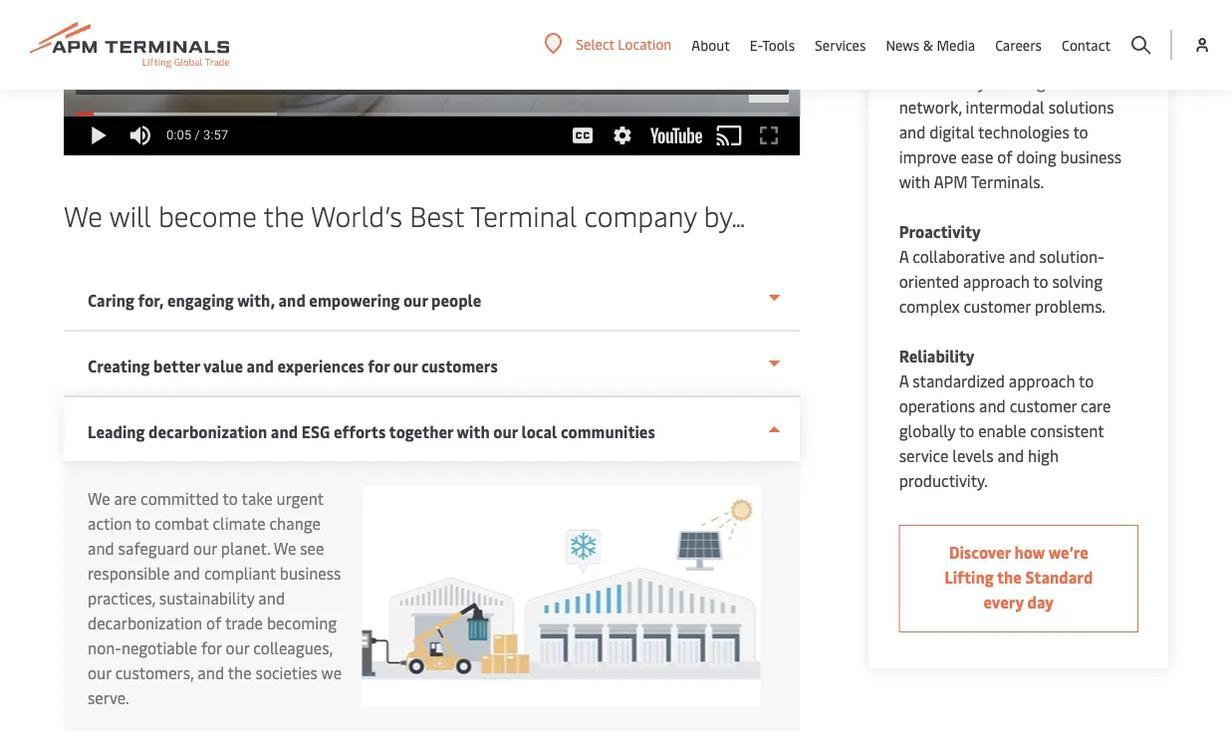 Task type: vqa. For each thing, say whether or not it's contained in the screenshot.
THE TECHNOLOGIES
yes



Task type: locate. For each thing, give the bounding box(es) containing it.
0 horizontal spatial for
[[201, 637, 222, 659]]

1 a from the top
[[900, 246, 909, 267]]

1 horizontal spatial with
[[900, 171, 931, 192]]

will
[[109, 196, 151, 234]]

our
[[1010, 71, 1033, 93], [404, 290, 428, 311], [393, 355, 418, 377], [494, 421, 518, 443], [193, 538, 217, 559], [226, 637, 250, 659], [88, 662, 111, 684]]

our up the intermodal
[[1010, 71, 1033, 93]]

apm
[[934, 171, 968, 192]]

the
[[1085, 46, 1109, 68], [264, 196, 305, 234], [998, 567, 1022, 588], [228, 662, 252, 684]]

every
[[984, 592, 1025, 613]]

decarbonization up negotiable
[[88, 612, 202, 634]]

a down reliability
[[900, 370, 909, 392]]

to
[[1074, 121, 1089, 143], [1034, 271, 1049, 292], [1079, 370, 1095, 392], [960, 420, 975, 442], [223, 488, 238, 509], [136, 513, 151, 534]]

1 vertical spatial approach
[[1009, 370, 1076, 392]]

we
[[900, 46, 922, 68], [64, 196, 103, 234], [88, 488, 110, 509], [274, 538, 296, 559]]

with inside connectivity we continuously enhance the connectivity of our global network, intermodal solutions and digital technologies to improve ease of doing business with apm terminals.
[[900, 171, 931, 192]]

our left customers on the left of the page
[[393, 355, 418, 377]]

we're
[[1049, 542, 1089, 563]]

0 horizontal spatial with
[[457, 421, 490, 443]]

media
[[937, 35, 976, 54]]

we left are in the left bottom of the page
[[88, 488, 110, 509]]

business
[[1061, 146, 1122, 167], [280, 563, 341, 584]]

our inside 'dropdown button'
[[393, 355, 418, 377]]

0 vertical spatial decarbonization
[[149, 421, 267, 443]]

we inside connectivity we continuously enhance the connectivity of our global network, intermodal solutions and digital technologies to improve ease of doing business with apm terminals.
[[900, 46, 922, 68]]

people
[[432, 290, 482, 311]]

connectivity
[[900, 21, 993, 43]]

caring for, engaging with, and empowering our people button
[[64, 266, 801, 332]]

1 vertical spatial a
[[900, 370, 909, 392]]

tools
[[763, 35, 795, 54]]

1 horizontal spatial for
[[368, 355, 390, 377]]

and right value
[[247, 355, 274, 377]]

business down solutions
[[1061, 146, 1122, 167]]

to down solutions
[[1074, 121, 1089, 143]]

the right enhance
[[1085, 46, 1109, 68]]

1 vertical spatial customer
[[1010, 395, 1078, 417]]

of up the intermodal
[[990, 71, 1006, 93]]

a inside the 'reliability a standardized approach to operations and customer care globally to enable consistent service levels and high productivity.'
[[900, 370, 909, 392]]

proactivity a collaborative and solution- oriented approach to solving complex customer problems.
[[900, 221, 1106, 317]]

solutions
[[1049, 96, 1115, 118]]

and up improve
[[900, 121, 926, 143]]

reliability a standardized approach to operations and customer care globally to enable consistent service levels and high productivity.
[[900, 345, 1112, 491]]

and left solution-
[[1010, 246, 1036, 267]]

approach down collaborative on the top right
[[964, 271, 1030, 292]]

customer down collaborative on the top right
[[964, 296, 1031, 317]]

better
[[154, 355, 200, 377]]

caring for, engaging with, and empowering our people
[[88, 290, 482, 311]]

contact button
[[1062, 0, 1111, 90]]

1 horizontal spatial business
[[1061, 146, 1122, 167]]

efforts
[[334, 421, 386, 443]]

careers
[[996, 35, 1043, 54]]

e-tools button
[[750, 0, 795, 90]]

of
[[990, 71, 1006, 93], [998, 146, 1013, 167], [206, 612, 222, 634]]

&
[[924, 35, 934, 54]]

about
[[692, 35, 730, 54]]

experiences
[[277, 355, 364, 377]]

and inside "proactivity a collaborative and solution- oriented approach to solving complex customer problems."
[[1010, 246, 1036, 267]]

best
[[410, 196, 464, 234]]

discover how we're lifting the standard every day link
[[900, 525, 1139, 633]]

compliant
[[204, 563, 276, 584]]

becoming
[[267, 612, 337, 634]]

of down the sustainability
[[206, 612, 222, 634]]

business for we
[[280, 563, 341, 584]]

1 vertical spatial business
[[280, 563, 341, 584]]

0 vertical spatial approach
[[964, 271, 1030, 292]]

about button
[[692, 0, 730, 90]]

ease
[[961, 146, 994, 167]]

and left esg
[[271, 421, 298, 443]]

enhance
[[1021, 46, 1082, 68]]

1 vertical spatial decarbonization
[[88, 612, 202, 634]]

0 vertical spatial for
[[368, 355, 390, 377]]

action
[[88, 513, 132, 534]]

to up 'safeguard'
[[136, 513, 151, 534]]

standard
[[1026, 567, 1094, 588]]

we are committed to take urgent action to combat climate change and safeguard our planet. we see responsible and compliant business practices, sustainability and decarbonization of trade becoming non-negotiable for our colleagues, our customers, and the societies we serve.
[[88, 488, 342, 709]]

contact
[[1062, 35, 1111, 54]]

0 vertical spatial customer
[[964, 296, 1031, 317]]

consistent
[[1031, 420, 1105, 442]]

and
[[900, 121, 926, 143], [1010, 246, 1036, 267], [279, 290, 306, 311], [247, 355, 274, 377], [980, 395, 1006, 417], [271, 421, 298, 443], [998, 445, 1025, 466], [88, 538, 114, 559], [174, 563, 200, 584], [258, 588, 285, 609], [198, 662, 224, 684]]

approach inside "proactivity a collaborative and solution- oriented approach to solving complex customer problems."
[[964, 271, 1030, 292]]

with down improve
[[900, 171, 931, 192]]

1 vertical spatial for
[[201, 637, 222, 659]]

and up trade
[[258, 588, 285, 609]]

0 horizontal spatial business
[[280, 563, 341, 584]]

for inside we are committed to take urgent action to combat climate change and safeguard our planet. we see responsible and compliant business practices, sustainability and decarbonization of trade becoming non-negotiable for our colleagues, our customers, and the societies we serve.
[[201, 637, 222, 659]]

for
[[368, 355, 390, 377], [201, 637, 222, 659]]

approach up consistent at the bottom of page
[[1009, 370, 1076, 392]]

the left societies in the left of the page
[[228, 662, 252, 684]]

a inside "proactivity a collaborative and solution- oriented approach to solving complex customer problems."
[[900, 246, 909, 267]]

leading decarbonization and esg efforts together with our local communities button
[[64, 398, 801, 461]]

terminal
[[471, 196, 577, 234]]

1 vertical spatial with
[[457, 421, 490, 443]]

service
[[900, 445, 949, 466]]

customer up consistent at the bottom of page
[[1010, 395, 1078, 417]]

change
[[270, 513, 321, 534]]

intermodal
[[966, 96, 1045, 118]]

and up enable at right bottom
[[980, 395, 1006, 417]]

complex
[[900, 296, 960, 317]]

the left world's
[[264, 196, 305, 234]]

to left "solving"
[[1034, 271, 1049, 292]]

decarbonization down value
[[149, 421, 267, 443]]

and inside 'dropdown button'
[[247, 355, 274, 377]]

see
[[300, 538, 324, 559]]

reliability
[[900, 345, 975, 367]]

business inside we are committed to take urgent action to combat climate change and safeguard our planet. we see responsible and compliant business practices, sustainability and decarbonization of trade becoming non-negotiable for our colleagues, our customers, and the societies we serve.
[[280, 563, 341, 584]]

take
[[242, 488, 273, 509]]

of up terminals.
[[998, 146, 1013, 167]]

connectivity
[[900, 71, 987, 93]]

day
[[1028, 592, 1055, 613]]

0 vertical spatial a
[[900, 246, 909, 267]]

2 a from the top
[[900, 370, 909, 392]]

creating
[[88, 355, 150, 377]]

news & media
[[886, 35, 976, 54]]

connectivity we continuously enhance the connectivity of our global network, intermodal solutions and digital technologies to improve ease of doing business with apm terminals.
[[900, 21, 1122, 192]]

globally
[[900, 420, 956, 442]]

decarb image
[[362, 486, 761, 707]]

caring
[[88, 290, 134, 311]]

approach inside the 'reliability a standardized approach to operations and customer care globally to enable consistent service levels and high productivity.'
[[1009, 370, 1076, 392]]

creating better value and experiences for our customers button
[[64, 332, 801, 398]]

our left the local
[[494, 421, 518, 443]]

business inside connectivity we continuously enhance the connectivity of our global network, intermodal solutions and digital technologies to improve ease of doing business with apm terminals.
[[1061, 146, 1122, 167]]

2 vertical spatial of
[[206, 612, 222, 634]]

and right customers,
[[198, 662, 224, 684]]

for right experiences
[[368, 355, 390, 377]]

0 vertical spatial with
[[900, 171, 931, 192]]

decarbonization
[[149, 421, 267, 443], [88, 612, 202, 634]]

we down "change"
[[274, 538, 296, 559]]

with,
[[237, 290, 275, 311]]

we left &
[[900, 46, 922, 68]]

for inside 'dropdown button'
[[368, 355, 390, 377]]

solving
[[1053, 271, 1103, 292]]

e-
[[750, 35, 763, 54]]

problems.
[[1035, 296, 1106, 317]]

communities
[[561, 421, 656, 443]]

how
[[1015, 542, 1046, 563]]

select location button
[[545, 33, 672, 55]]

for down the sustainability
[[201, 637, 222, 659]]

news
[[886, 35, 920, 54]]

to up the climate
[[223, 488, 238, 509]]

the up every
[[998, 567, 1022, 588]]

business down see
[[280, 563, 341, 584]]

the inside discover how we're lifting the standard every day
[[998, 567, 1022, 588]]

select
[[576, 34, 615, 53]]

a up oriented
[[900, 246, 909, 267]]

with right together
[[457, 421, 490, 443]]

and right with,
[[279, 290, 306, 311]]

urgent
[[277, 488, 324, 509]]

1 vertical spatial of
[[998, 146, 1013, 167]]

0 vertical spatial business
[[1061, 146, 1122, 167]]

oriented
[[900, 271, 960, 292]]

world's
[[311, 196, 403, 234]]



Task type: describe. For each thing, give the bounding box(es) containing it.
and inside connectivity we continuously enhance the connectivity of our global network, intermodal solutions and digital technologies to improve ease of doing business with apm terminals.
[[900, 121, 926, 143]]

engaging
[[167, 290, 234, 311]]

esg
[[302, 421, 330, 443]]

value
[[203, 355, 243, 377]]

enable
[[979, 420, 1027, 442]]

the inside connectivity we continuously enhance the connectivity of our global network, intermodal solutions and digital technologies to improve ease of doing business with apm terminals.
[[1085, 46, 1109, 68]]

our down non-
[[88, 662, 111, 684]]

safeguard
[[118, 538, 190, 559]]

news & media button
[[886, 0, 976, 90]]

of inside we are committed to take urgent action to combat climate change and safeguard our planet. we see responsible and compliant business practices, sustainability and decarbonization of trade becoming non-negotiable for our colleagues, our customers, and the societies we serve.
[[206, 612, 222, 634]]

our inside connectivity we continuously enhance the connectivity of our global network, intermodal solutions and digital technologies to improve ease of doing business with apm terminals.
[[1010, 71, 1033, 93]]

leading decarbonization and esg efforts together with our local communities
[[88, 421, 656, 443]]

standardized
[[913, 370, 1005, 392]]

customer inside the 'reliability a standardized approach to operations and customer care globally to enable consistent service levels and high productivity.'
[[1010, 395, 1078, 417]]

practices,
[[88, 588, 155, 609]]

e-tools
[[750, 35, 795, 54]]

local
[[522, 421, 557, 443]]

serve.
[[88, 687, 129, 709]]

societies
[[256, 662, 318, 684]]

climate
[[213, 513, 266, 534]]

we
[[322, 662, 342, 684]]

to up care
[[1079, 370, 1095, 392]]

and down action
[[88, 538, 114, 559]]

high
[[1029, 445, 1059, 466]]

lifting
[[945, 567, 994, 588]]

care
[[1081, 395, 1112, 417]]

leading
[[88, 421, 145, 443]]

become
[[158, 196, 257, 234]]

global
[[1037, 71, 1082, 93]]

proactivity
[[900, 221, 981, 242]]

terminals.
[[972, 171, 1045, 192]]

productivity.
[[900, 470, 989, 491]]

digital
[[930, 121, 975, 143]]

customers
[[422, 355, 498, 377]]

our down combat
[[193, 538, 217, 559]]

colleagues,
[[253, 637, 333, 659]]

careers button
[[996, 0, 1043, 90]]

levels
[[953, 445, 994, 466]]

creating better value and experiences for our customers
[[88, 355, 498, 377]]

together
[[389, 421, 454, 443]]

business for to
[[1061, 146, 1122, 167]]

responsible
[[88, 563, 170, 584]]

and up the sustainability
[[174, 563, 200, 584]]

non-
[[88, 637, 122, 659]]

a for collaborative
[[900, 246, 909, 267]]

doing
[[1017, 146, 1057, 167]]

continuously
[[926, 46, 1018, 68]]

are
[[114, 488, 137, 509]]

combat
[[155, 513, 209, 534]]

discover
[[950, 542, 1012, 563]]

planet.
[[221, 538, 270, 559]]

improve
[[900, 146, 958, 167]]

solution-
[[1040, 246, 1105, 267]]

0 vertical spatial of
[[990, 71, 1006, 93]]

with inside dropdown button
[[457, 421, 490, 443]]

for,
[[138, 290, 164, 311]]

operations
[[900, 395, 976, 417]]

the inside we are committed to take urgent action to combat climate change and safeguard our planet. we see responsible and compliant business practices, sustainability and decarbonization of trade becoming non-negotiable for our colleagues, our customers, and the societies we serve.
[[228, 662, 252, 684]]

negotiable
[[122, 637, 197, 659]]

technologies
[[979, 121, 1070, 143]]

to inside connectivity we continuously enhance the connectivity of our global network, intermodal solutions and digital technologies to improve ease of doing business with apm terminals.
[[1074, 121, 1089, 143]]

our down trade
[[226, 637, 250, 659]]

company
[[585, 196, 697, 234]]

by…
[[704, 196, 746, 234]]

we left will
[[64, 196, 103, 234]]

services
[[815, 35, 866, 54]]

our left people
[[404, 290, 428, 311]]

empowering
[[309, 290, 400, 311]]

committed
[[141, 488, 219, 509]]

customer inside "proactivity a collaborative and solution- oriented approach to solving complex customer problems."
[[964, 296, 1031, 317]]

and down enable at right bottom
[[998, 445, 1025, 466]]

to inside "proactivity a collaborative and solution- oriented approach to solving complex customer problems."
[[1034, 271, 1049, 292]]

to up levels
[[960, 420, 975, 442]]

a for standardized
[[900, 370, 909, 392]]

decarbonization inside dropdown button
[[149, 421, 267, 443]]

discover how we're lifting the standard every day
[[945, 542, 1094, 613]]

trade
[[225, 612, 263, 634]]

we will become the world's best terminal company by…
[[64, 196, 746, 234]]

services button
[[815, 0, 866, 90]]

location
[[618, 34, 672, 53]]

decarbonization inside we are committed to take urgent action to combat climate change and safeguard our planet. we see responsible and compliant business practices, sustainability and decarbonization of trade becoming non-negotiable for our colleagues, our customers, and the societies we serve.
[[88, 612, 202, 634]]



